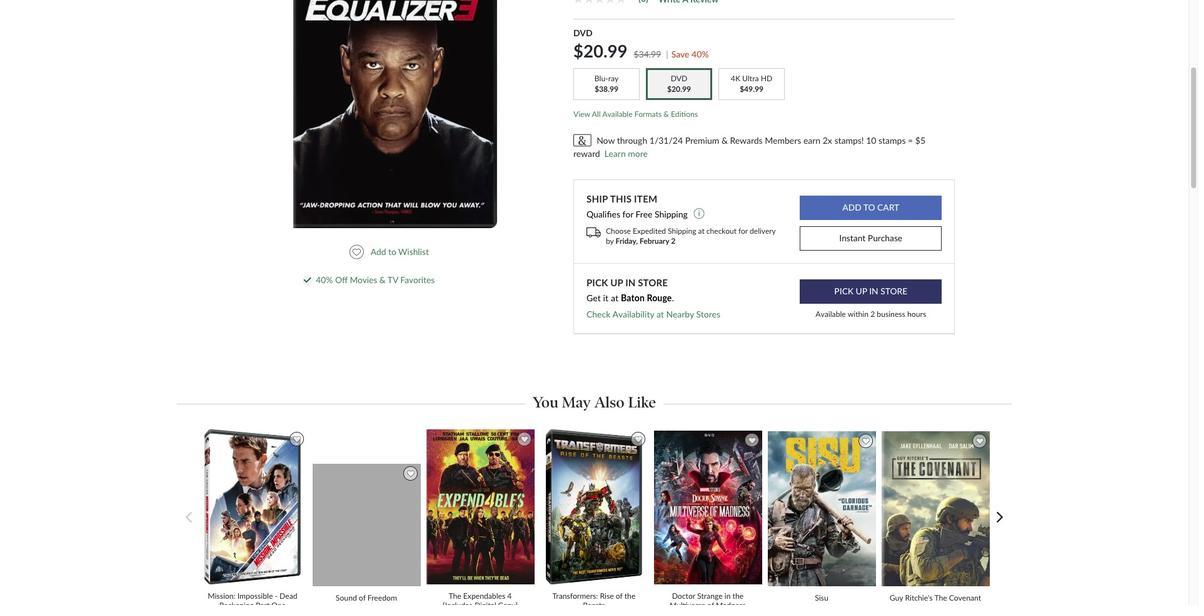 Task type: describe. For each thing, give the bounding box(es) containing it.
doctor strange in the multiverse of madness
[[670, 592, 746, 606]]

2 for within
[[871, 310, 875, 319]]

for inside ship this item qualifies for free shipping
[[623, 209, 634, 220]]

nearby stores
[[667, 309, 721, 320]]

sound of freedom link
[[320, 594, 413, 603]]

add to wishlist
[[371, 247, 429, 257]]

the equalizer 3 [includes digital copy] image
[[294, 0, 498, 228]]

sound
[[336, 594, 357, 603]]

doctor
[[672, 592, 696, 601]]

ray
[[609, 74, 619, 83]]

transformers: rise of the beasts
[[553, 592, 636, 606]]

view
[[574, 110, 591, 119]]

movies
[[350, 275, 378, 285]]

premium
[[686, 135, 720, 146]]

1 horizontal spatial at
[[657, 309, 664, 320]]

=
[[909, 135, 914, 146]]

guy ritchie's the covenant link
[[890, 594, 982, 603]]

check availability at nearby stores link
[[587, 309, 721, 320]]

now through 1/31/24 premium & rewards members earn 2x stamps! 10 stamps = $5 reward
[[574, 135, 926, 159]]

in
[[626, 277, 636, 288]]

add
[[371, 247, 386, 257]]

of inside 'link'
[[359, 594, 366, 603]]

2 vertical spatial &
[[380, 275, 386, 285]]

sisu link
[[776, 594, 868, 603]]

pick
[[587, 277, 608, 288]]

2x
[[823, 135, 833, 146]]

you
[[533, 394, 559, 412]]

to
[[389, 247, 397, 257]]

tv
[[388, 275, 398, 285]]

february
[[640, 237, 670, 246]]

$49.99
[[740, 85, 764, 94]]

1 horizontal spatial available
[[816, 310, 846, 319]]

shipping inside ship this item qualifies for free shipping
[[655, 209, 688, 220]]

rewards
[[730, 135, 763, 146]]

ritchie's
[[906, 594, 933, 603]]

beasts
[[583, 602, 605, 606]]

sound of freedom
[[336, 594, 397, 603]]

now
[[597, 135, 615, 146]]

ship
[[587, 193, 608, 204]]

available within 2 business hours
[[816, 310, 927, 319]]

qualifies
[[587, 209, 621, 220]]

friday, february 2
[[616, 237, 676, 246]]

expendables
[[464, 592, 506, 601]]

business hours
[[877, 310, 927, 319]]

$34.99
[[634, 49, 662, 59]]

impossible
[[238, 592, 273, 601]]

sisu element
[[768, 431, 881, 606]]

sound of freedom element
[[312, 464, 426, 606]]

sound of freedom image
[[312, 464, 425, 588]]

earn
[[804, 135, 821, 146]]

delivery
[[750, 227, 776, 236]]

rouge
[[647, 293, 672, 304]]

40% off movies & tv favorites
[[316, 275, 435, 285]]

formats
[[635, 110, 662, 119]]

in
[[725, 592, 731, 601]]

one
[[272, 602, 286, 606]]

get
[[587, 293, 601, 304]]

more
[[628, 148, 648, 159]]

2 for february
[[672, 237, 676, 246]]

sisu
[[815, 594, 829, 603]]

purchase
[[868, 233, 903, 243]]

instant
[[840, 233, 866, 243]]

transformers: rise of the beasts link
[[548, 592, 641, 606]]

transformers:
[[553, 592, 598, 601]]

transformers: rise of the beasts image
[[546, 430, 643, 586]]

hd
[[761, 74, 773, 83]]

view all available formats & editions link
[[574, 110, 698, 119]]

guy ritchie's the covenant image
[[881, 431, 992, 588]]

item
[[635, 193, 658, 204]]

doctor strange in the multiverse of madness element
[[654, 430, 768, 606]]

it
[[604, 293, 609, 304]]

add to wishlist link
[[349, 245, 435, 259]]

wishlist
[[399, 247, 429, 257]]

the for doctor strange in the multiverse of madness
[[733, 592, 744, 601]]

also
[[595, 394, 625, 412]]

guy ritchie's the covenant
[[890, 594, 982, 603]]

of inside the doctor strange in the multiverse of madness
[[708, 602, 715, 606]]

sisu image
[[768, 431, 879, 588]]

the expendables 4 [includes digital copy link
[[434, 592, 527, 606]]

this
[[611, 193, 632, 204]]

reward
[[574, 148, 600, 159]]

$5
[[916, 135, 926, 146]]

4k ultra hd $49.99
[[731, 74, 773, 94]]

stamps!
[[835, 135, 864, 146]]

instant purchase button
[[800, 226, 943, 251]]

blu-
[[595, 74, 609, 83]]

up
[[611, 277, 623, 288]]

free
[[636, 209, 653, 220]]



Task type: locate. For each thing, give the bounding box(es) containing it.
2
[[672, 237, 676, 246], [871, 310, 875, 319]]

stamps
[[879, 135, 906, 146]]

the expendables 4 [includes digital copy] [blu-ray/dvd] image
[[426, 430, 537, 586]]

ship this item qualifies for free shipping
[[587, 193, 690, 220]]

for left 'delivery'
[[739, 227, 748, 236]]

0 vertical spatial available
[[603, 110, 633, 119]]

check
[[587, 309, 611, 320]]

1 horizontal spatial of
[[616, 592, 623, 601]]

40%
[[316, 275, 333, 285]]

for left free
[[623, 209, 634, 220]]

1 vertical spatial 2
[[871, 310, 875, 319]]

transformers: rise of the beasts element
[[540, 430, 654, 606]]

& inside now through 1/31/24 premium & rewards members earn 2x stamps! 10 stamps = $5 reward
[[722, 135, 728, 146]]

1 horizontal spatial for
[[739, 227, 748, 236]]

view all available formats & editions
[[574, 110, 698, 119]]

2 right 'within'
[[871, 310, 875, 319]]

1 horizontal spatial the
[[935, 594, 948, 603]]

-
[[275, 592, 278, 601]]

& for rewards
[[722, 135, 728, 146]]

the
[[625, 592, 636, 601], [733, 592, 744, 601]]

like
[[628, 394, 657, 412]]

1 the from the left
[[625, 592, 636, 601]]

$20.99
[[574, 41, 628, 61]]

at right it
[[611, 293, 619, 304]]

4k
[[731, 74, 741, 83]]

within
[[848, 310, 869, 319]]

1 horizontal spatial 2
[[871, 310, 875, 319]]

mission: impossible - dead reckoning part one image
[[204, 430, 301, 586]]

10
[[867, 135, 877, 146]]

off
[[335, 275, 348, 285]]

checkout
[[707, 227, 737, 236]]

doctor strange in the multiverse of madness image
[[654, 430, 766, 586]]

of
[[616, 592, 623, 601], [359, 594, 366, 603], [708, 602, 715, 606]]

0 vertical spatial for
[[623, 209, 634, 220]]

blu-ray $38.99
[[595, 74, 619, 94]]

.
[[672, 293, 674, 304]]

shipping
[[655, 209, 688, 220], [668, 227, 697, 236]]

shipping inside choose expedited shipping at checkout for delivery by
[[668, 227, 697, 236]]

at down rouge
[[657, 309, 664, 320]]

& for editions
[[664, 110, 669, 119]]

the up madness
[[733, 592, 744, 601]]

of inside transformers: rise of the beasts
[[616, 592, 623, 601]]

check image
[[304, 278, 311, 284]]

ultra
[[743, 74, 759, 83]]

& left tv
[[380, 275, 386, 285]]

learn more link
[[605, 147, 648, 161]]

shipping right free
[[655, 209, 688, 220]]

0 vertical spatial at
[[699, 227, 705, 236]]

at left checkout
[[699, 227, 705, 236]]

shipping up february
[[668, 227, 697, 236]]

dead
[[280, 592, 298, 601]]

editions
[[671, 110, 698, 119]]

the inside the expendables 4 [includes digital copy
[[449, 592, 462, 601]]

1 vertical spatial at
[[611, 293, 619, 304]]

4
[[508, 592, 512, 601]]

for inside choose expedited shipping at checkout for delivery by
[[739, 227, 748, 236]]

2 vertical spatial at
[[657, 309, 664, 320]]

2 horizontal spatial &
[[722, 135, 728, 146]]

availability
[[613, 309, 655, 320]]

available right all
[[603, 110, 633, 119]]

2 horizontal spatial of
[[708, 602, 715, 606]]

the right rise
[[625, 592, 636, 601]]

available
[[603, 110, 633, 119], [816, 310, 846, 319]]

1 horizontal spatial &
[[664, 110, 669, 119]]

covenant
[[950, 594, 982, 603]]

you may also like section
[[177, 390, 1012, 412]]

0 horizontal spatial the
[[449, 592, 462, 601]]

guy
[[890, 594, 904, 603]]

reckoning
[[220, 602, 254, 606]]

the expendables 4 [includes digital copy] [blu-ray/dvd] element
[[426, 430, 540, 606]]

of right sound
[[359, 594, 366, 603]]

& left rewards
[[722, 135, 728, 146]]

strange
[[698, 592, 723, 601]]

digital
[[475, 602, 496, 606]]

0 horizontal spatial &
[[380, 275, 386, 285]]

mission: impossible - dead reckoning part one
[[208, 592, 298, 606]]

of right rise
[[616, 592, 623, 601]]

you may also like
[[533, 394, 657, 412]]

2 the from the left
[[733, 592, 744, 601]]

1 vertical spatial &
[[722, 135, 728, 146]]

for
[[623, 209, 634, 220], [739, 227, 748, 236]]

guy ritchie's the covenant element
[[881, 431, 995, 606]]

the expendables 4 [includes digital copy
[[443, 592, 518, 606]]

dvd
[[574, 27, 593, 38]]

expedited
[[633, 227, 666, 236]]

0 vertical spatial shipping
[[655, 209, 688, 220]]

0 horizontal spatial of
[[359, 594, 366, 603]]

2 right february
[[672, 237, 676, 246]]

2 horizontal spatial at
[[699, 227, 705, 236]]

[includes
[[443, 602, 473, 606]]

choose expedited shipping at checkout for delivery by
[[606, 227, 776, 246]]

0 horizontal spatial the
[[625, 592, 636, 601]]

save 40%
[[672, 49, 709, 59]]

$20.99 $34.99
[[574, 41, 662, 61]]

rise
[[600, 592, 614, 601]]

the inside transformers: rise of the beasts
[[625, 592, 636, 601]]

$38.99
[[595, 85, 619, 94]]

1 vertical spatial available
[[816, 310, 846, 319]]

the
[[449, 592, 462, 601], [935, 594, 948, 603]]

0 horizontal spatial at
[[611, 293, 619, 304]]

&
[[664, 110, 669, 119], [722, 135, 728, 146], [380, 275, 386, 285]]

mission: impossible - dead reckoning part one link
[[206, 592, 299, 606]]

freedom
[[368, 594, 397, 603]]

learn more
[[605, 148, 648, 159]]

favorites
[[401, 275, 435, 285]]

1 vertical spatial for
[[739, 227, 748, 236]]

through
[[617, 135, 648, 146]]

0 vertical spatial 2
[[672, 237, 676, 246]]

1 horizontal spatial the
[[733, 592, 744, 601]]

the up [includes at the left
[[449, 592, 462, 601]]

learn
[[605, 148, 626, 159]]

mission: impossible - dead reckoning part one element
[[198, 430, 312, 606]]

1 vertical spatial shipping
[[668, 227, 697, 236]]

madness
[[716, 602, 746, 606]]

& left "editions"
[[664, 110, 669, 119]]

mission:
[[208, 592, 236, 601]]

available left 'within'
[[816, 310, 846, 319]]

friday,
[[616, 237, 638, 246]]

all
[[592, 110, 601, 119]]

1/31/24
[[650, 135, 683, 146]]

None submit
[[800, 196, 943, 220], [800, 280, 943, 304], [800, 196, 943, 220], [800, 280, 943, 304]]

0 horizontal spatial available
[[603, 110, 633, 119]]

of down strange
[[708, 602, 715, 606]]

the for transformers: rise of the beasts
[[625, 592, 636, 601]]

the right 'ritchie's'
[[935, 594, 948, 603]]

may
[[562, 394, 591, 412]]

pick up in store get it at baton rouge . check availability at nearby stores
[[587, 277, 721, 320]]

choose
[[606, 227, 631, 236]]

at inside choose expedited shipping at checkout for delivery by
[[699, 227, 705, 236]]

0 horizontal spatial for
[[623, 209, 634, 220]]

by
[[606, 237, 614, 246]]

0 horizontal spatial 2
[[672, 237, 676, 246]]

the inside the doctor strange in the multiverse of madness
[[733, 592, 744, 601]]

multiverse
[[670, 602, 706, 606]]

0 vertical spatial &
[[664, 110, 669, 119]]



Task type: vqa. For each thing, say whether or not it's contained in the screenshot.
Sisu ELEMENT
yes



